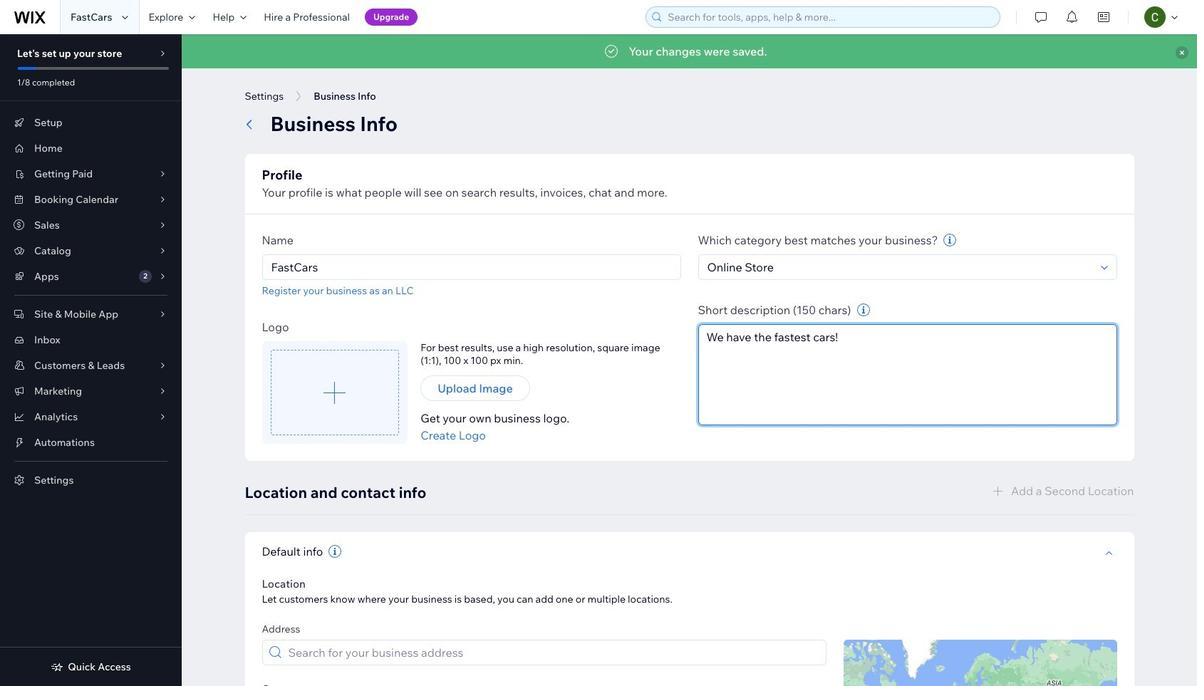 Task type: describe. For each thing, give the bounding box(es) containing it.
Search for your business address field
[[284, 641, 821, 665]]

map region
[[843, 640, 1117, 686]]

Type your business name (e.g., Amy's Shoes) field
[[267, 255, 676, 279]]

Describe your business here. What makes it great? Use short catchy text to tell people what you do or offer. text field
[[698, 324, 1117, 425]]



Task type: vqa. For each thing, say whether or not it's contained in the screenshot.
SIDEBAR 'Element'
yes



Task type: locate. For each thing, give the bounding box(es) containing it.
sidebar element
[[0, 34, 182, 686]]

Search for tools, apps, help & more... field
[[664, 7, 996, 27]]

alert
[[182, 34, 1197, 68], [182, 34, 1197, 68]]

Enter your business or website type field
[[703, 255, 1096, 279]]



